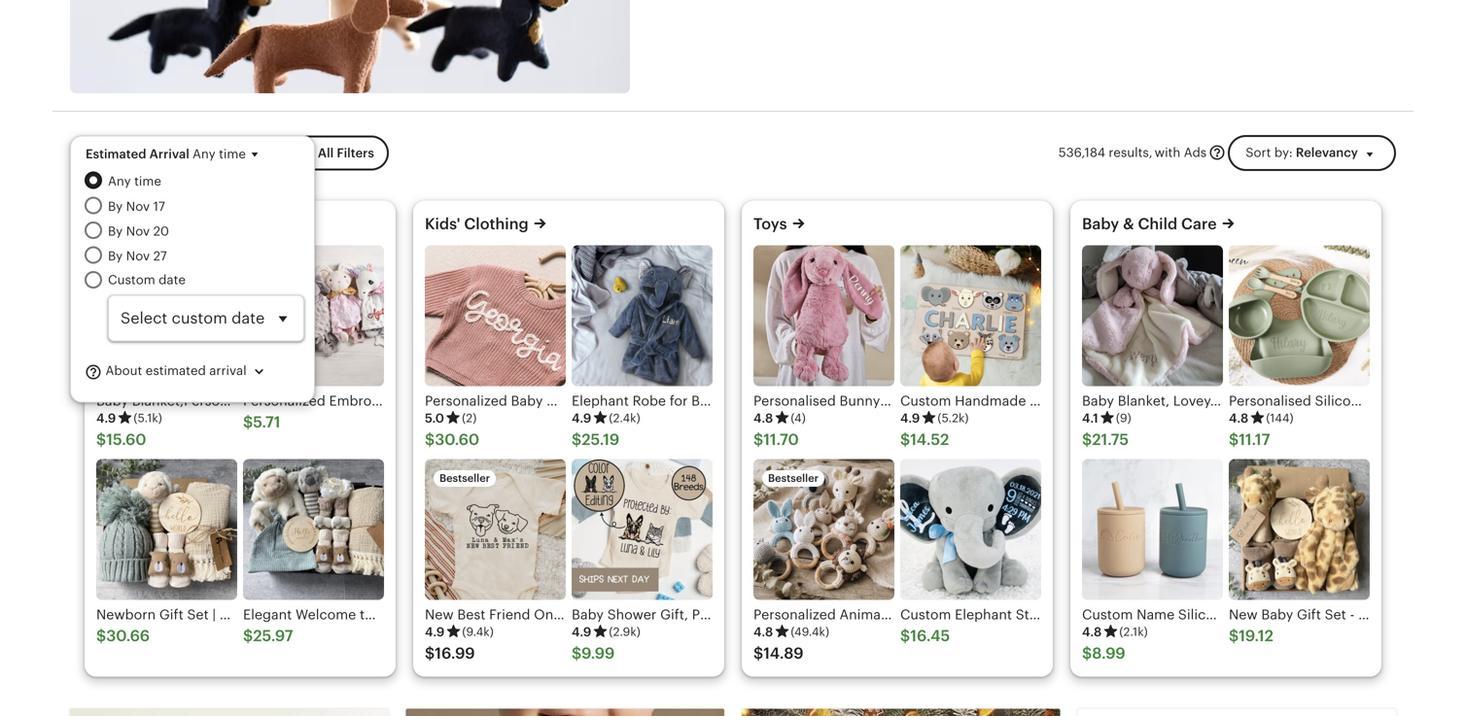 Task type: describe. For each thing, give the bounding box(es) containing it.
8.99
[[1092, 645, 1126, 663]]

(9)
[[1116, 412, 1132, 425]]

estimated
[[146, 364, 206, 378]]

4.8 for 11.70
[[754, 411, 773, 426]]

results,
[[1109, 146, 1153, 160]]

all
[[318, 146, 334, 161]]

$ 5.71
[[243, 414, 281, 431]]

by for by nov 17
[[108, 199, 123, 214]]

bestseller for $ 11.70
[[768, 473, 819, 485]]

536,184
[[1059, 146, 1106, 160]]

4.8 for 11.17
[[1229, 411, 1249, 426]]

gift newborn, wooden bear family puzzle - family puzzle for - gift kids - animal family wooden toys - wedding anniversary - puzzles for kids image
[[742, 709, 1060, 717]]

with
[[1155, 146, 1181, 160]]

$ 25.19
[[572, 431, 620, 449]]

personalized baby sweater: exquisitely handcrafted name & monogram | timeless keepsake for baby image
[[425, 246, 566, 387]]

$ 21.75
[[1082, 431, 1129, 449]]

30.66
[[106, 628, 150, 645]]

4.8 for 8.99
[[1082, 625, 1102, 640]]

$ 9.99
[[572, 645, 615, 663]]

new baby gift set - ideal for new baby boys or girls - newborn gift box featuring safari animals - perfect for baby showers, welcoming image
[[1229, 460, 1370, 601]]

(2.1k)
[[1120, 626, 1148, 639]]

(2)
[[462, 412, 477, 425]]

4.9 for 14.52
[[900, 411, 920, 426]]

$ for 11.70
[[754, 431, 764, 449]]

5.0
[[425, 411, 444, 426]]

(49.4k)
[[791, 626, 830, 639]]

(2.4k)
[[609, 412, 641, 425]]

$ 16.99
[[425, 645, 475, 663]]

by nov 27 link
[[108, 246, 304, 266]]

4.1
[[1082, 411, 1099, 426]]

by for by nov 20
[[108, 224, 123, 239]]

$ for 30.60
[[425, 431, 435, 449]]

$ for 21.75
[[1082, 431, 1092, 449]]

$ for 15.60
[[96, 431, 106, 449]]

536,184 results,
[[1059, 146, 1153, 160]]

$ 16.45
[[900, 628, 950, 645]]

sort
[[1246, 146, 1271, 160]]

17
[[153, 199, 165, 214]]

nov for 27
[[126, 249, 150, 263]]

clothing
[[464, 216, 529, 233]]

4.9 for 9.99
[[572, 625, 592, 640]]

personalized animal crochet rattle | baby shower gift | custom wooden baby rattle | crochet rattle toy | newborn gift for christmas image
[[754, 460, 895, 601]]

$ for 25.97
[[243, 628, 253, 645]]

16.45
[[910, 628, 950, 645]]

14.52
[[910, 431, 949, 449]]

$ for 16.99
[[425, 645, 435, 663]]

by nov 20 link
[[108, 222, 304, 241]]

estimated
[[86, 147, 146, 161]]

personalised silicone weaning set,custom baby plate,cartoon weaning set for toddler baby kids,feeding set with name,baby shower gift for her image
[[1229, 246, 1370, 387]]

$ for 8.99
[[1082, 645, 1092, 663]]

custom handmade name puzzle with animals, personalized birthday gift for kids, christmas gifts for toddlers, unique new baby gift, wood toy image
[[900, 246, 1041, 387]]

(4)
[[791, 412, 806, 425]]

21.75
[[1092, 431, 1129, 449]]

all filters
[[318, 146, 374, 161]]

kids'
[[425, 216, 460, 233]]

by:
[[1275, 146, 1293, 160]]

newborn gift set | baby boy and girl gift | baby gift box for newborns | baby shower present image
[[96, 460, 237, 601]]

personalized baby book: baby is born -free shipping- the best and most original gift idea for newborns or for baby showers - hooray heroes image
[[1078, 709, 1396, 717]]

ads
[[1184, 146, 1207, 160]]

$ for 14.52
[[900, 431, 910, 449]]

16.99
[[435, 645, 475, 663]]

(5.2k)
[[938, 412, 969, 425]]

custom name silicone sippy cup with straw for baby 6+ months, no spill, personalized engraved toddler training cup - 7oz image
[[1082, 460, 1223, 601]]

4.9 for 16.99
[[425, 625, 445, 640]]

product video element for soft knit baby blanket, personalized blanket, newborn gifts, embroidered name baby blanket, baby shower gifts, stroller blanket image
[[70, 709, 388, 717]]

nov for 17
[[126, 199, 150, 214]]

25.97
[[253, 628, 293, 645]]

$ 11.17
[[1229, 431, 1270, 449]]

about estimated arrival
[[102, 364, 247, 378]]

filters
[[337, 146, 374, 161]]

4.9 for 25.19
[[572, 411, 592, 426]]

arrival
[[209, 364, 247, 378]]

by for by nov 27
[[108, 249, 123, 263]]

9.99
[[582, 645, 615, 663]]



Task type: locate. For each thing, give the bounding box(es) containing it.
arrival
[[149, 147, 189, 161]]

2 vertical spatial nov
[[126, 249, 150, 263]]

2 horizontal spatial product video element
[[1078, 709, 1396, 717]]

care
[[1181, 216, 1217, 233]]

1 horizontal spatial product video element
[[406, 709, 724, 717]]

by inside by nov 20 link
[[108, 224, 123, 239]]

toys link
[[754, 216, 787, 233]]

$ 30.60
[[425, 431, 480, 449]]

grandpa's football buddy onesie | grandfather's baby shower christmas gift, newborn baby clothes, grandson's romper, newborn toddler shirt image
[[406, 709, 724, 717]]

(2.9k)
[[609, 626, 641, 639]]

1 by from the top
[[108, 199, 123, 214]]

11.70
[[764, 431, 799, 449]]

by
[[108, 199, 123, 214], [108, 224, 123, 239], [108, 249, 123, 263]]

4.9 up the $ 16.99
[[425, 625, 445, 640]]

by nov 27
[[108, 249, 167, 263]]

by nov 17 link
[[108, 197, 304, 216]]

0 vertical spatial nov
[[126, 199, 150, 214]]

1 nov from the top
[[126, 199, 150, 214]]

4.9 up $ 15.60
[[96, 411, 116, 426]]

0 horizontal spatial product video element
[[70, 709, 388, 717]]

$ 11.70
[[754, 431, 799, 449]]

product video element
[[70, 709, 388, 717], [406, 709, 724, 717], [1078, 709, 1396, 717]]

$ for 14.89
[[754, 645, 764, 663]]

bestseller
[[440, 473, 490, 485], [768, 473, 819, 485]]

1 vertical spatial by
[[108, 224, 123, 239]]

1 vertical spatial time
[[134, 174, 161, 189]]

personalized embroidered baby shower gifts,personalized baby comforter blankets,custom baby shower gifts,baby gifts for new moms,baby gifts image
[[243, 246, 384, 387]]

time inside select an estimated delivery date 'option group'
[[134, 174, 161, 189]]

$ 30.66
[[96, 628, 150, 645]]

5.71
[[253, 414, 281, 431]]

0 horizontal spatial time
[[134, 174, 161, 189]]

4.9 for 15.60
[[96, 411, 116, 426]]

product video element down $ 9.99
[[406, 709, 724, 717]]

1 product video element from the left
[[70, 709, 388, 717]]

baby blanket,personalized embroidered name,stroller blanket,newborn baby gift ,soft breathable cotton knit, baby shower gift image
[[96, 246, 237, 387]]

by down the "any time" in the top left of the page
[[108, 199, 123, 214]]

2 nov from the top
[[126, 224, 150, 239]]

(5.1k)
[[134, 412, 162, 425]]

sort by: relevancy
[[1246, 146, 1358, 160]]

4.8 up $ 11.17
[[1229, 411, 1249, 426]]

with ads
[[1155, 146, 1207, 160]]

toys
[[754, 216, 787, 233]]

any
[[193, 147, 216, 161], [108, 174, 131, 189]]

nov inside "link"
[[126, 249, 150, 263]]

nov left 17
[[126, 199, 150, 214]]

4.9
[[96, 411, 116, 426], [572, 411, 592, 426], [900, 411, 920, 426], [425, 625, 445, 640], [572, 625, 592, 640]]

elephant robe for baby boys, baby bath robe, baby robe with ears, boy baby bathrobe, elephant baby shower gift, elephant baby robe with name image
[[572, 246, 713, 387]]

nov left 27
[[126, 249, 150, 263]]

time up by nov 17
[[134, 174, 161, 189]]

0 horizontal spatial bestseller
[[440, 473, 490, 485]]

baby shower gift, protected by pets onesie®, custom dogs and cats onesie®, personalized baby gift, custom dog and cat breeds, baby gift. image
[[572, 460, 713, 601]]

$ 14.89
[[754, 645, 804, 663]]

about
[[105, 364, 142, 378]]

1 horizontal spatial any
[[193, 147, 216, 161]]

$ for 5.71
[[243, 414, 253, 431]]

any time
[[108, 174, 161, 189]]

select an estimated delivery date option group
[[85, 172, 304, 342]]

estimated arrival any time
[[86, 147, 246, 161]]

nov for 20
[[126, 224, 150, 239]]

baby & child care link
[[1082, 216, 1217, 233]]

bestseller down 30.60
[[440, 473, 490, 485]]

any up any time link
[[193, 147, 216, 161]]

2 product video element from the left
[[406, 709, 724, 717]]

1 bestseller from the left
[[440, 473, 490, 485]]

custom elephant stuffed animal - the perfect baby shower and newborn gift, birth announcement, and warm welcome for the new baby image
[[900, 460, 1041, 601]]

$ for 25.19
[[572, 431, 582, 449]]

elegant welcome to the world baby gifts - perfect for baby boys and baby girls image
[[243, 460, 384, 601]]

product video element down $ 25.97
[[70, 709, 388, 717]]

custom date
[[108, 273, 186, 287]]

bestseller down 11.70
[[768, 473, 819, 485]]

$ 25.97
[[243, 628, 293, 645]]

nov left 20 on the left of page
[[126, 224, 150, 239]]

2 bestseller from the left
[[768, 473, 819, 485]]

baby blanket, lovey, personalized blanket, security blanket, luvster, new baby, 16" animal lovey, baby shower gift image
[[1082, 246, 1223, 387]]

30.60
[[435, 431, 480, 449]]

personalised bunny rabbit plush toy,custom embroidered bunny rabbit,monogrammed bunny rabbit plush,bunny soft toy,flower girl proposal gift image
[[754, 246, 895, 387]]

date
[[159, 273, 186, 287]]

nov
[[126, 199, 150, 214], [126, 224, 150, 239], [126, 249, 150, 263]]

kids' clothing
[[425, 216, 529, 233]]

about estimated arrival button
[[85, 353, 284, 390]]

$ for 11.17
[[1229, 431, 1239, 449]]

&
[[1123, 216, 1134, 233]]

2 by from the top
[[108, 224, 123, 239]]

new best friend onesie®, protected by dog onesie®, personalized dog name onesie®, dog name onesie®, baby shower gift, newborn baby gift image
[[425, 460, 566, 601]]

2 vertical spatial by
[[108, 249, 123, 263]]

$ 14.52
[[900, 431, 949, 449]]

$
[[243, 414, 253, 431], [96, 431, 106, 449], [425, 431, 435, 449], [572, 431, 582, 449], [754, 431, 764, 449], [900, 431, 910, 449], [1082, 431, 1092, 449], [1229, 431, 1239, 449], [96, 628, 106, 645], [243, 628, 253, 645], [900, 628, 910, 645], [1229, 628, 1239, 645], [425, 645, 435, 663], [572, 645, 582, 663], [754, 645, 764, 663], [1082, 645, 1092, 663]]

0 vertical spatial any
[[193, 147, 216, 161]]

$ 8.99
[[1082, 645, 1126, 663]]

3 by from the top
[[108, 249, 123, 263]]

by inside by nov 17 "link"
[[108, 199, 123, 214]]

(9.4k)
[[462, 626, 494, 639]]

4.9 up $ 14.52
[[900, 411, 920, 426]]

11.17
[[1239, 431, 1270, 449]]

by down by nov 17
[[108, 224, 123, 239]]

by nov 17
[[108, 199, 165, 214]]

$ for 30.66
[[96, 628, 106, 645]]

19.12
[[1239, 628, 1274, 645]]

any inside select an estimated delivery date 'option group'
[[108, 174, 131, 189]]

1 vertical spatial nov
[[126, 224, 150, 239]]

15.60
[[106, 431, 146, 449]]

time up any time link
[[219, 147, 246, 161]]

time
[[219, 147, 246, 161], [134, 174, 161, 189]]

$ for 19.12
[[1229, 628, 1239, 645]]

0 vertical spatial by
[[108, 199, 123, 214]]

4.8 up $ 8.99 at the right
[[1082, 625, 1102, 640]]

0 vertical spatial time
[[219, 147, 246, 161]]

by up custom
[[108, 249, 123, 263]]

4.9 up $ 9.99
[[572, 625, 592, 640]]

4.8 up $ 14.89
[[754, 625, 773, 640]]

$ 19.12
[[1229, 628, 1274, 645]]

1 horizontal spatial time
[[219, 147, 246, 161]]

nov inside "link"
[[126, 199, 150, 214]]

custom
[[108, 273, 155, 287]]

$ for 16.45
[[900, 628, 910, 645]]

any down estimated
[[108, 174, 131, 189]]

27
[[153, 249, 167, 263]]

bestseller for $ 30.60
[[440, 473, 490, 485]]

relevancy
[[1296, 146, 1358, 160]]

1 vertical spatial any
[[108, 174, 131, 189]]

kids' clothing link
[[425, 216, 529, 233]]

(144)
[[1266, 412, 1294, 425]]

$ for 9.99
[[572, 645, 582, 663]]

$ 15.60
[[96, 431, 146, 449]]

20
[[153, 224, 169, 239]]

product video element down the $ 19.12
[[1078, 709, 1396, 717]]

1 horizontal spatial bestseller
[[768, 473, 819, 485]]

product video element for "personalized baby book: baby is born -free shipping- the best and most original gift idea for newborns or for baby showers - hooray heroes" image
[[1078, 709, 1396, 717]]

4.8 for 14.89
[[754, 625, 773, 640]]

4.8 up $ 11.70 at the right of page
[[754, 411, 773, 426]]

4.8
[[754, 411, 773, 426], [1229, 411, 1249, 426], [754, 625, 773, 640], [1082, 625, 1102, 640]]

14.89
[[764, 645, 804, 663]]

25.19
[[582, 431, 620, 449]]

product video element for grandpa's football buddy onesie | grandfather's baby shower christmas gift, newborn baby clothes, grandson's romper, newborn toddler shirt image
[[406, 709, 724, 717]]

baby & child care
[[1082, 216, 1217, 233]]

3 product video element from the left
[[1078, 709, 1396, 717]]

any time link
[[108, 172, 304, 191]]

soft knit baby blanket, personalized blanket, newborn gifts, embroidered name baby blanket, baby shower gifts, stroller blanket image
[[70, 709, 388, 717]]

3 nov from the top
[[126, 249, 150, 263]]

child
[[1138, 216, 1178, 233]]

4.9 up $ 25.19 at the left bottom of the page
[[572, 411, 592, 426]]

by nov 20
[[108, 224, 169, 239]]

0 horizontal spatial any
[[108, 174, 131, 189]]

by inside the "by nov 27" "link"
[[108, 249, 123, 263]]

baby
[[1082, 216, 1119, 233]]

all filters button
[[283, 136, 389, 171]]



Task type: vqa. For each thing, say whether or not it's contained in the screenshot.
"voyagerbagworks"
no



